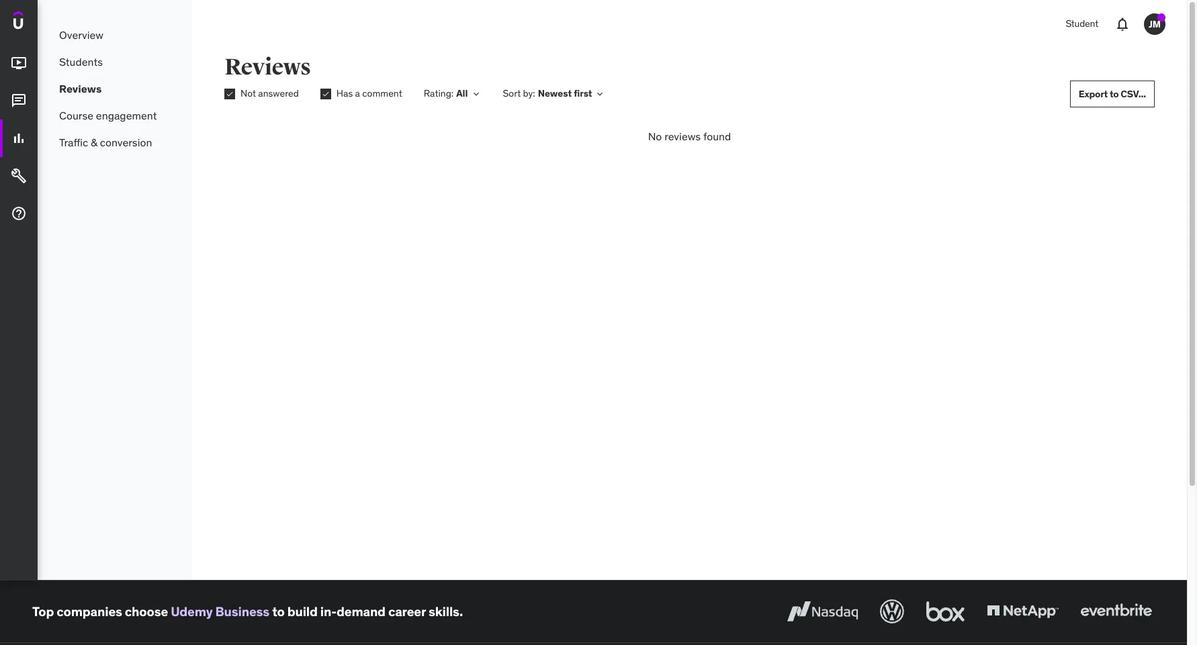 Task type: locate. For each thing, give the bounding box(es) containing it.
reviews down students
[[59, 82, 102, 95]]

eventbrite image
[[1078, 597, 1155, 627]]

top companies choose udemy business to build in-demand career skills.
[[32, 604, 463, 620]]

0 vertical spatial to
[[1110, 88, 1119, 100]]

not
[[241, 87, 256, 100]]

to
[[1110, 88, 1119, 100], [272, 604, 285, 620]]

2 medium image from the top
[[11, 93, 27, 109]]

xsmall image right all at the top left
[[471, 89, 481, 99]]

has
[[337, 87, 353, 100]]

students link
[[38, 48, 192, 75]]

rating: all
[[424, 87, 468, 100]]

4 xsmall image from the left
[[320, 89, 331, 100]]

1 vertical spatial medium image
[[11, 93, 27, 109]]

build
[[287, 604, 318, 620]]

1 vertical spatial to
[[272, 604, 285, 620]]

&
[[91, 136, 97, 149]]

to left build
[[272, 604, 285, 620]]

no
[[648, 130, 662, 143]]

medium image down udemy "image" on the left of the page
[[11, 55, 27, 71]]

xsmall image
[[471, 89, 481, 99], [595, 89, 606, 99], [224, 89, 235, 100], [320, 89, 331, 100]]

medium image left course
[[11, 93, 27, 109]]

overview link
[[38, 22, 192, 48]]

medium image
[[11, 55, 27, 71], [11, 93, 27, 109]]

notifications image
[[1115, 16, 1131, 32]]

1 horizontal spatial reviews
[[224, 53, 311, 81]]

udemy business link
[[171, 604, 270, 620]]

course engagement link
[[38, 102, 192, 129]]

overview
[[59, 28, 103, 42]]

0 vertical spatial medium image
[[11, 130, 27, 147]]

0 horizontal spatial reviews
[[59, 82, 102, 95]]

choose
[[125, 604, 168, 620]]

to inside the 'export to csv...' button
[[1110, 88, 1119, 100]]

2 medium image from the top
[[11, 168, 27, 184]]

2 vertical spatial medium image
[[11, 206, 27, 222]]

not answered
[[241, 87, 299, 100]]

reviews
[[665, 130, 701, 143]]

found
[[704, 130, 731, 143]]

netapp image
[[984, 597, 1062, 627]]

0 vertical spatial medium image
[[11, 55, 27, 71]]

0 horizontal spatial to
[[272, 604, 285, 620]]

skills.
[[429, 604, 463, 620]]

1 horizontal spatial to
[[1110, 88, 1119, 100]]

course engagement
[[59, 109, 157, 122]]

reviews
[[224, 53, 311, 81], [59, 82, 102, 95]]

csv...
[[1121, 88, 1146, 100]]

medium image
[[11, 130, 27, 147], [11, 168, 27, 184], [11, 206, 27, 222]]

rating:
[[424, 87, 454, 100]]

xsmall image left has
[[320, 89, 331, 100]]

export to csv... button
[[1070, 81, 1155, 108]]

students
[[59, 55, 103, 68]]

reviews up not answered
[[224, 53, 311, 81]]

answered
[[258, 87, 299, 100]]

has a comment
[[337, 87, 402, 100]]

box image
[[923, 597, 968, 627]]

xsmall image left not
[[224, 89, 235, 100]]

to left the csv...
[[1110, 88, 1119, 100]]

you have alerts image
[[1158, 13, 1166, 22]]

xsmall image right first
[[595, 89, 606, 99]]

first
[[574, 87, 592, 100]]

1 vertical spatial medium image
[[11, 168, 27, 184]]



Task type: describe. For each thing, give the bounding box(es) containing it.
conversion
[[100, 136, 152, 149]]

a
[[355, 87, 360, 100]]

3 medium image from the top
[[11, 206, 27, 222]]

sort
[[503, 87, 521, 100]]

traffic & conversion link
[[38, 129, 192, 156]]

demand
[[337, 604, 386, 620]]

comment
[[362, 87, 402, 100]]

1 medium image from the top
[[11, 130, 27, 147]]

jm
[[1149, 18, 1161, 30]]

3 xsmall image from the left
[[224, 89, 235, 100]]

1 xsmall image from the left
[[471, 89, 481, 99]]

udemy
[[171, 604, 213, 620]]

student
[[1066, 18, 1099, 30]]

export to csv...
[[1079, 88, 1146, 100]]

nasdaq image
[[784, 597, 861, 627]]

in-
[[320, 604, 337, 620]]

traffic & conversion
[[59, 136, 152, 149]]

companies
[[57, 604, 122, 620]]

export
[[1079, 88, 1108, 100]]

student link
[[1058, 8, 1107, 40]]

by:
[[523, 87, 535, 100]]

newest
[[538, 87, 572, 100]]

business
[[215, 604, 270, 620]]

2 xsmall image from the left
[[595, 89, 606, 99]]

all
[[456, 87, 468, 100]]

engagement
[[96, 109, 157, 122]]

volkswagen image
[[878, 597, 907, 627]]

career
[[388, 604, 426, 620]]

course
[[59, 109, 93, 122]]

traffic
[[59, 136, 88, 149]]

no reviews found
[[648, 130, 731, 143]]

top
[[32, 604, 54, 620]]

udemy image
[[13, 11, 75, 34]]

sort by: newest first
[[503, 87, 592, 100]]

1 medium image from the top
[[11, 55, 27, 71]]

reviews link
[[38, 75, 192, 102]]

jm link
[[1139, 8, 1171, 40]]



Task type: vqa. For each thing, say whether or not it's contained in the screenshot.
bottom master
no



